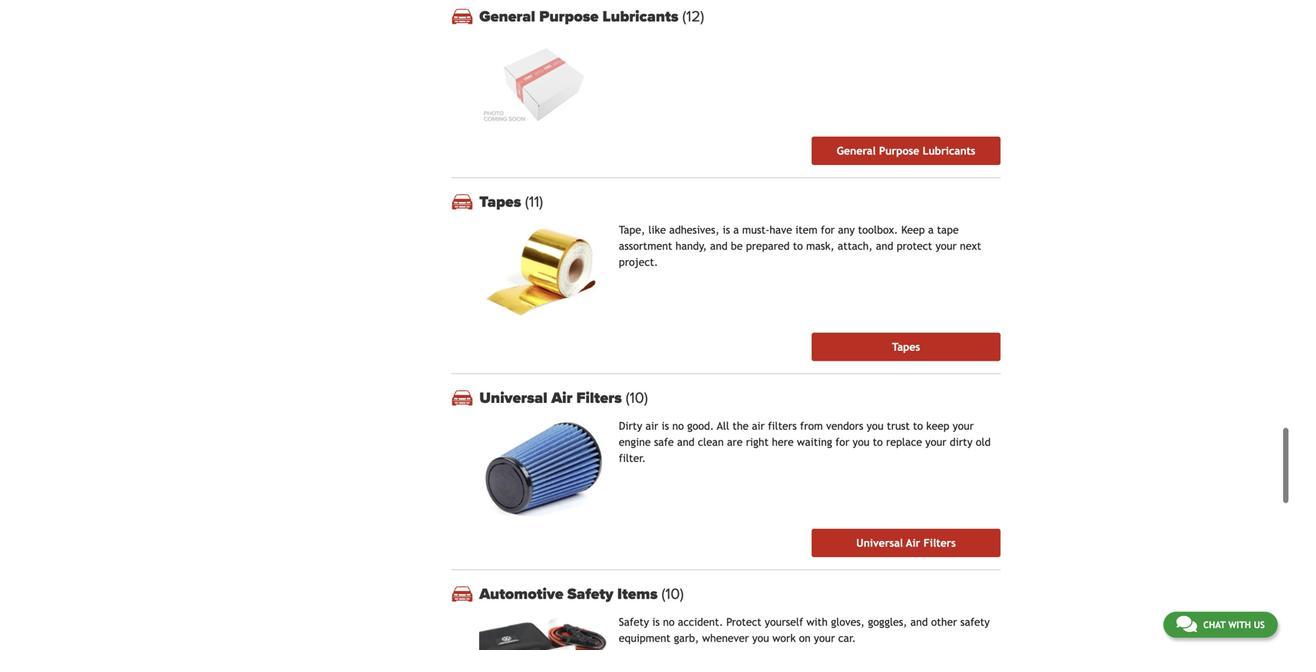 Task type: locate. For each thing, give the bounding box(es) containing it.
1 horizontal spatial general
[[837, 145, 876, 157]]

1 vertical spatial purpose
[[879, 145, 919, 157]]

and down no
[[677, 436, 695, 448]]

protect
[[897, 240, 932, 252]]

purpose
[[539, 7, 599, 26], [879, 145, 919, 157]]

are
[[727, 436, 743, 448]]

project.
[[619, 256, 658, 268]]

0 vertical spatial your
[[936, 240, 957, 252]]

is
[[723, 224, 730, 236], [662, 420, 669, 432]]

the
[[733, 420, 749, 432]]

1 vertical spatial to
[[913, 420, 923, 432]]

0 vertical spatial purpose
[[539, 7, 599, 26]]

1 vertical spatial is
[[662, 420, 669, 432]]

0 horizontal spatial for
[[821, 224, 835, 236]]

1 horizontal spatial and
[[710, 240, 728, 252]]

is inside tape, like adhesives, is a must-have item for any toolbox. keep a tape assortment handy, and be prepared to mask, attach, and protect your next project.
[[723, 224, 730, 236]]

universal
[[479, 389, 547, 407], [856, 537, 903, 549]]

2 vertical spatial your
[[925, 436, 946, 448]]

1 horizontal spatial general purpose lubricants
[[837, 145, 975, 157]]

1 vertical spatial air
[[906, 537, 920, 549]]

purpose inside "link"
[[879, 145, 919, 157]]

1 horizontal spatial universal
[[856, 537, 903, 549]]

and left be
[[710, 240, 728, 252]]

lubricants inside "link"
[[923, 145, 975, 157]]

item
[[795, 224, 818, 236]]

for up mask, at the right top
[[821, 224, 835, 236]]

1 vertical spatial general purpose lubricants
[[837, 145, 975, 157]]

is inside dirty air is no good. all the air filters from vendors you trust to keep your engine safe and clean are right here waiting for you to replace your dirty old filter.
[[662, 420, 669, 432]]

1 vertical spatial filters
[[924, 537, 956, 549]]

is left 'must-'
[[723, 224, 730, 236]]

1 horizontal spatial purpose
[[879, 145, 919, 157]]

you left trust
[[867, 420, 884, 432]]

0 horizontal spatial air
[[551, 389, 572, 407]]

2 horizontal spatial to
[[913, 420, 923, 432]]

your
[[936, 240, 957, 252], [953, 420, 974, 432], [925, 436, 946, 448]]

0 horizontal spatial lubricants
[[602, 7, 678, 26]]

0 vertical spatial universal
[[479, 389, 547, 407]]

0 horizontal spatial universal
[[479, 389, 547, 407]]

like
[[648, 224, 666, 236]]

general inside "link"
[[837, 145, 876, 157]]

your down "tape"
[[936, 240, 957, 252]]

air
[[645, 420, 658, 432], [752, 420, 765, 432]]

lubricants for the bottommost the general purpose lubricants "link"
[[923, 145, 975, 157]]

1 horizontal spatial air
[[752, 420, 765, 432]]

to right trust
[[913, 420, 923, 432]]

you
[[867, 420, 884, 432], [853, 436, 870, 448]]

general
[[479, 7, 535, 26], [837, 145, 876, 157]]

0 horizontal spatial general
[[479, 7, 535, 26]]

1 vertical spatial universal
[[856, 537, 903, 549]]

universal air filters link
[[479, 389, 1001, 407], [812, 529, 1001, 557]]

your up dirty
[[953, 420, 974, 432]]

1 vertical spatial tapes
[[892, 341, 920, 353]]

0 horizontal spatial to
[[793, 240, 803, 252]]

a up be
[[733, 224, 739, 236]]

1 horizontal spatial to
[[873, 436, 883, 448]]

1 horizontal spatial filters
[[924, 537, 956, 549]]

universal air filters
[[479, 389, 626, 407], [856, 537, 956, 549]]

1 horizontal spatial air
[[906, 537, 920, 549]]

0 vertical spatial for
[[821, 224, 835, 236]]

tapes link
[[479, 193, 1001, 211], [812, 333, 1001, 361]]

1 vertical spatial general purpose lubricants link
[[812, 137, 1001, 165]]

air
[[551, 389, 572, 407], [906, 537, 920, 549]]

right
[[746, 436, 769, 448]]

is left no
[[662, 420, 669, 432]]

0 vertical spatial tapes
[[479, 193, 525, 211]]

tapes thumbnail image image
[[479, 225, 607, 320]]

prepared
[[746, 240, 790, 252]]

and inside dirty air is no good. all the air filters from vendors you trust to keep your engine safe and clean are right here waiting for you to replace your dirty old filter.
[[677, 436, 695, 448]]

trust
[[887, 420, 910, 432]]

old
[[976, 436, 991, 448]]

1 horizontal spatial universal air filters
[[856, 537, 956, 549]]

0 vertical spatial general purpose lubricants
[[479, 7, 682, 26]]

adhesives,
[[669, 224, 719, 236]]

general purpose lubricants thumbnail image image
[[479, 40, 607, 124]]

1 horizontal spatial is
[[723, 224, 730, 236]]

general purpose lubricants
[[479, 7, 682, 26], [837, 145, 975, 157]]

filters
[[576, 389, 622, 407], [924, 537, 956, 549]]

to
[[793, 240, 803, 252], [913, 420, 923, 432], [873, 436, 883, 448]]

to down item
[[793, 240, 803, 252]]

your inside tape, like adhesives, is a must-have item for any toolbox. keep a tape assortment handy, and be prepared to mask, attach, and protect your next project.
[[936, 240, 957, 252]]

to left the replace
[[873, 436, 883, 448]]

you down vendors
[[853, 436, 870, 448]]

general purpose lubricants link
[[479, 7, 1001, 26], [812, 137, 1001, 165]]

air up safe
[[645, 420, 658, 432]]

1 vertical spatial for
[[835, 436, 849, 448]]

1 horizontal spatial lubricants
[[923, 145, 975, 157]]

1 vertical spatial general
[[837, 145, 876, 157]]

1 vertical spatial your
[[953, 420, 974, 432]]

0 vertical spatial is
[[723, 224, 730, 236]]

0 horizontal spatial purpose
[[539, 7, 599, 26]]

0 vertical spatial universal air filters
[[479, 389, 626, 407]]

0 vertical spatial general purpose lubricants link
[[479, 7, 1001, 26]]

0 horizontal spatial tapes
[[479, 193, 525, 211]]

0 horizontal spatial is
[[662, 420, 669, 432]]

for inside dirty air is no good. all the air filters from vendors you trust to keep your engine safe and clean are right here waiting for you to replace your dirty old filter.
[[835, 436, 849, 448]]

1 vertical spatial lubricants
[[923, 145, 975, 157]]

for down vendors
[[835, 436, 849, 448]]

tapes
[[479, 193, 525, 211], [892, 341, 920, 353]]

1 horizontal spatial a
[[928, 224, 934, 236]]

2 vertical spatial to
[[873, 436, 883, 448]]

0 horizontal spatial air
[[645, 420, 658, 432]]

and
[[710, 240, 728, 252], [876, 240, 893, 252], [677, 436, 695, 448]]

filter.
[[619, 452, 646, 464]]

and down toolbox.
[[876, 240, 893, 252]]

0 vertical spatial lubricants
[[602, 7, 678, 26]]

a left "tape"
[[928, 224, 934, 236]]

replace
[[886, 436, 922, 448]]

attach,
[[838, 240, 873, 252]]

from
[[800, 420, 823, 432]]

0 vertical spatial general
[[479, 7, 535, 26]]

for inside tape, like adhesives, is a must-have item for any toolbox. keep a tape assortment handy, and be prepared to mask, attach, and protect your next project.
[[821, 224, 835, 236]]

1 horizontal spatial for
[[835, 436, 849, 448]]

0 horizontal spatial and
[[677, 436, 695, 448]]

a
[[733, 224, 739, 236], [928, 224, 934, 236]]

0 horizontal spatial a
[[733, 224, 739, 236]]

lubricants
[[602, 7, 678, 26], [923, 145, 975, 157]]

chat with us
[[1203, 620, 1265, 630]]

air up right
[[752, 420, 765, 432]]

for
[[821, 224, 835, 236], [835, 436, 849, 448]]

us
[[1254, 620, 1265, 630]]

dirty
[[619, 420, 642, 432]]

1 vertical spatial universal air filters link
[[812, 529, 1001, 557]]

1 vertical spatial you
[[853, 436, 870, 448]]

0 vertical spatial to
[[793, 240, 803, 252]]

0 horizontal spatial filters
[[576, 389, 622, 407]]

purpose for top the general purpose lubricants "link"
[[539, 7, 599, 26]]

0 vertical spatial you
[[867, 420, 884, 432]]

universal air filters thumbnail image image
[[479, 421, 607, 517]]

your down keep
[[925, 436, 946, 448]]



Task type: describe. For each thing, give the bounding box(es) containing it.
tape,
[[619, 224, 645, 236]]

automotive
[[479, 585, 563, 603]]

have
[[770, 224, 792, 236]]

0 horizontal spatial general purpose lubricants
[[479, 7, 682, 26]]

tape, like adhesives, is a must-have item for any toolbox. keep a tape assortment handy, and be prepared to mask, attach, and protect your next project.
[[619, 224, 981, 268]]

0 vertical spatial air
[[551, 389, 572, 407]]

mask,
[[806, 240, 834, 252]]

dirty
[[950, 436, 972, 448]]

handy,
[[676, 240, 707, 252]]

1 a from the left
[[733, 224, 739, 236]]

2 horizontal spatial and
[[876, 240, 893, 252]]

lubricants for top the general purpose lubricants "link"
[[602, 7, 678, 26]]

all
[[717, 420, 729, 432]]

automotive safety items link
[[479, 585, 1001, 603]]

waiting
[[797, 436, 832, 448]]

1 vertical spatial universal air filters
[[856, 537, 956, 549]]

0 vertical spatial tapes link
[[479, 193, 1001, 211]]

keep
[[926, 420, 949, 432]]

0 vertical spatial universal air filters link
[[479, 389, 1001, 407]]

safe
[[654, 436, 674, 448]]

2 air from the left
[[752, 420, 765, 432]]

with
[[1228, 620, 1251, 630]]

2 a from the left
[[928, 224, 934, 236]]

any
[[838, 224, 855, 236]]

0 horizontal spatial universal air filters
[[479, 389, 626, 407]]

purpose for the bottommost the general purpose lubricants "link"
[[879, 145, 919, 157]]

good.
[[687, 420, 714, 432]]

must-
[[742, 224, 770, 236]]

automotive safety items
[[479, 585, 662, 603]]

1 air from the left
[[645, 420, 658, 432]]

1 vertical spatial tapes link
[[812, 333, 1001, 361]]

assortment
[[619, 240, 672, 252]]

general for the bottommost the general purpose lubricants "link"
[[837, 145, 876, 157]]

1 horizontal spatial tapes
[[892, 341, 920, 353]]

keep
[[901, 224, 925, 236]]

0 vertical spatial filters
[[576, 389, 622, 407]]

toolbox.
[[858, 224, 898, 236]]

no
[[672, 420, 684, 432]]

here
[[772, 436, 794, 448]]

vendors
[[826, 420, 863, 432]]

to inside tape, like adhesives, is a must-have item for any toolbox. keep a tape assortment handy, and be prepared to mask, attach, and protect your next project.
[[793, 240, 803, 252]]

general for top the general purpose lubricants "link"
[[479, 7, 535, 26]]

tape
[[937, 224, 959, 236]]

safety
[[567, 585, 613, 603]]

filters
[[768, 420, 797, 432]]

chat
[[1203, 620, 1226, 630]]

automotive safety items thumbnail image image
[[479, 617, 607, 650]]

chat with us link
[[1163, 612, 1278, 638]]

engine
[[619, 436, 651, 448]]

dirty air is no good. all the air filters from vendors you trust to keep your engine safe and clean are right here waiting for you to replace your dirty old filter.
[[619, 420, 991, 464]]

comments image
[[1176, 615, 1197, 633]]

next
[[960, 240, 981, 252]]

items
[[617, 585, 658, 603]]

clean
[[698, 436, 724, 448]]

be
[[731, 240, 743, 252]]



Task type: vqa. For each thing, say whether or not it's contained in the screenshot.
the System within the the Akrapovic Evolution Stainless Steel Exhaust System - Titanium Tips ME-MIN/TI/1H High flow Cat Back exhaust with an aggressive sound, 2.5" size
no



